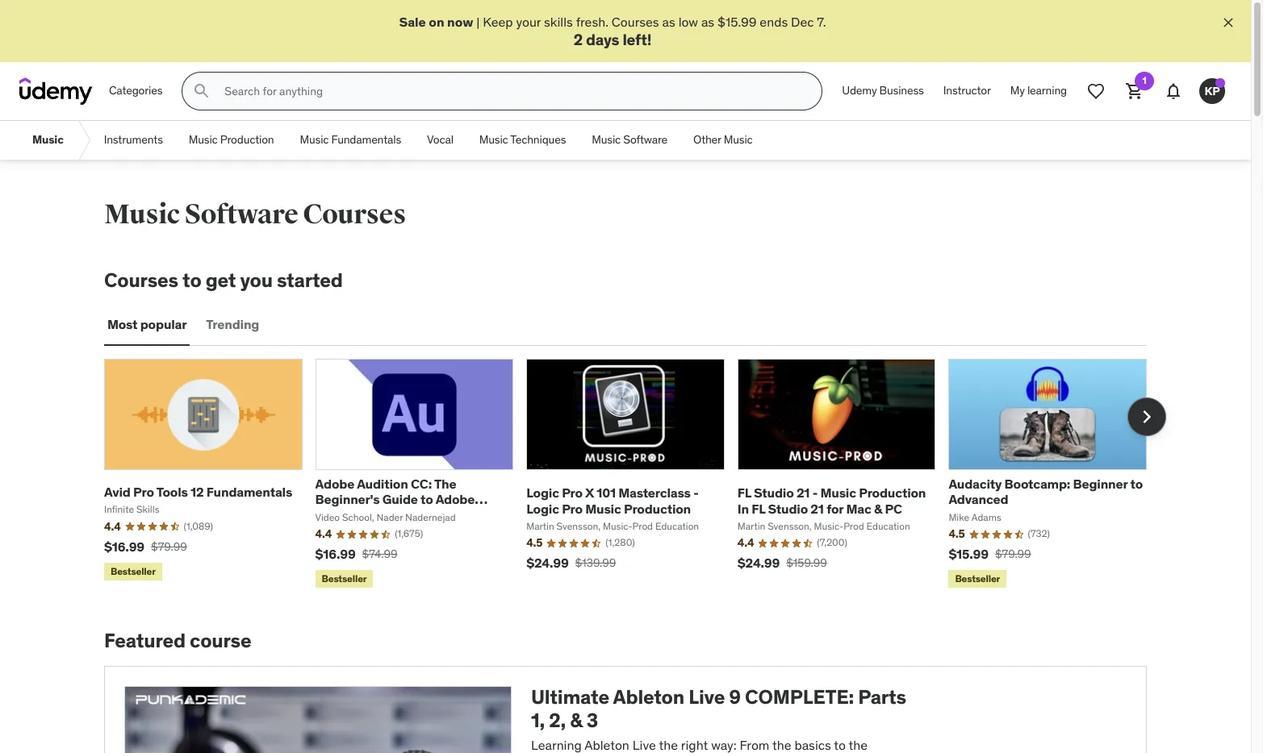 Task type: vqa. For each thing, say whether or not it's contained in the screenshot.
& inside the Ultimate Ableton Live 9 COMPLETE: Parts 1, 2, & 3 Learning Ableton Live the right way: From the basics to the
yes



Task type: describe. For each thing, give the bounding box(es) containing it.
music production link
[[176, 121, 287, 160]]

left!
[[623, 30, 652, 50]]

kp
[[1205, 84, 1220, 98]]

adobe audition cc: the beginner's guide to adobe audition
[[315, 476, 475, 523]]

1 horizontal spatial adobe
[[436, 492, 475, 508]]

music for music production
[[189, 133, 218, 147]]

learning
[[531, 738, 582, 754]]

1 horizontal spatial fl
[[752, 501, 765, 517]]

music fundamentals link
[[287, 121, 414, 160]]

keep
[[483, 14, 513, 30]]

music link
[[19, 121, 76, 160]]

music production
[[189, 133, 274, 147]]

guide
[[382, 492, 418, 508]]

1 horizontal spatial courses
[[303, 198, 406, 232]]

carousel element
[[104, 359, 1166, 592]]

music for music software
[[592, 133, 621, 147]]

courses to get you started
[[104, 268, 343, 293]]

udemy
[[842, 83, 877, 98]]

most popular button
[[104, 306, 190, 345]]

beginner's
[[315, 492, 380, 508]]

vocal link
[[414, 121, 466, 160]]

for
[[827, 501, 843, 517]]

pc
[[885, 501, 902, 517]]

music software
[[592, 133, 667, 147]]

the
[[434, 476, 456, 492]]

0 horizontal spatial live
[[633, 738, 656, 754]]

ultimate
[[531, 685, 609, 710]]

advanced
[[949, 492, 1008, 508]]

most
[[107, 317, 137, 333]]

right
[[681, 738, 708, 754]]

avid pro tools 12 fundamentals
[[104, 484, 292, 500]]

trending button
[[203, 306, 262, 345]]

2
[[574, 30, 583, 50]]

software for music software courses
[[185, 198, 298, 232]]

other
[[693, 133, 721, 147]]

music software courses
[[104, 198, 406, 232]]

music fundamentals
[[300, 133, 401, 147]]

close image
[[1220, 15, 1236, 31]]

1
[[1142, 74, 1147, 87]]

popular
[[140, 317, 187, 333]]

3
[[587, 709, 598, 734]]

udemy business
[[842, 83, 924, 98]]

12
[[190, 484, 204, 500]]

1 horizontal spatial 21
[[811, 501, 824, 517]]

from
[[740, 738, 770, 754]]

x
[[585, 485, 594, 501]]

1 logic from the top
[[526, 485, 559, 501]]

audacity
[[949, 476, 1002, 492]]

my learning
[[1010, 83, 1067, 98]]

7.
[[817, 14, 826, 30]]

0 horizontal spatial fl
[[737, 485, 751, 501]]

0 horizontal spatial production
[[220, 133, 274, 147]]

avid
[[104, 484, 130, 500]]

your
[[516, 14, 541, 30]]

other music link
[[680, 121, 766, 160]]

basics
[[794, 738, 831, 754]]

arrow pointing to subcategory menu links image
[[76, 121, 91, 160]]

& inside ultimate ableton live 9 complete: parts 1, 2, & 3 learning ableton live the right way: from the basics to the
[[570, 709, 582, 734]]

my learning link
[[1001, 72, 1077, 111]]

masterclass
[[618, 485, 691, 501]]

music techniques
[[479, 133, 566, 147]]

logic pro x 101 masterclass - logic pro music production
[[526, 485, 699, 517]]

categories button
[[99, 72, 172, 111]]

other music
[[693, 133, 753, 147]]

in
[[737, 501, 749, 517]]

sale
[[399, 14, 426, 30]]

music techniques link
[[466, 121, 579, 160]]

Search for anything text field
[[221, 78, 802, 105]]

music software link
[[579, 121, 680, 160]]

2 the from the left
[[772, 738, 791, 754]]

parts
[[858, 685, 906, 710]]

trending
[[206, 317, 259, 333]]

fresh.
[[576, 14, 609, 30]]

2 vertical spatial courses
[[104, 268, 178, 293]]

9
[[729, 685, 741, 710]]

complete:
[[745, 685, 854, 710]]

course
[[190, 629, 251, 654]]

adobe audition cc: the beginner's guide to adobe audition link
[[315, 476, 488, 523]]

featured course
[[104, 629, 251, 654]]

1,
[[531, 709, 545, 734]]

1 the from the left
[[659, 738, 678, 754]]

ultimate ableton live 9 complete: parts 1, 2, & 3 learning ableton live the right way: from the basics to the
[[531, 685, 906, 754]]

started
[[277, 268, 343, 293]]

0 vertical spatial fundamentals
[[331, 133, 401, 147]]



Task type: locate. For each thing, give the bounding box(es) containing it.
learning
[[1027, 83, 1067, 98]]

0 vertical spatial audition
[[357, 476, 408, 492]]

adobe right cc:
[[436, 492, 475, 508]]

|
[[476, 14, 480, 30]]

3 the from the left
[[849, 738, 868, 754]]

to
[[182, 268, 201, 293], [1130, 476, 1143, 492], [421, 492, 433, 508], [834, 738, 846, 754]]

as left low
[[662, 14, 675, 30]]

low
[[678, 14, 698, 30]]

- left for
[[813, 485, 818, 501]]

& left 3 on the left bottom of the page
[[570, 709, 582, 734]]

0 horizontal spatial fundamentals
[[206, 484, 292, 500]]

$15.99
[[718, 14, 757, 30]]

cc:
[[411, 476, 432, 492]]

1 horizontal spatial production
[[624, 501, 691, 517]]

instruments link
[[91, 121, 176, 160]]

2 - from the left
[[813, 485, 818, 501]]

1 vertical spatial courses
[[303, 198, 406, 232]]

production inside fl studio 21 - music production in fl studio 21 for mac & pc
[[859, 485, 926, 501]]

music inside fl studio 21 - music production in fl studio 21 for mac & pc
[[820, 485, 856, 501]]

most popular
[[107, 317, 187, 333]]

0 horizontal spatial as
[[662, 14, 675, 30]]

shopping cart with 1 item image
[[1125, 82, 1144, 101]]

music
[[32, 133, 63, 147], [189, 133, 218, 147], [300, 133, 329, 147], [479, 133, 508, 147], [592, 133, 621, 147], [724, 133, 753, 147], [104, 198, 180, 232], [820, 485, 856, 501], [585, 501, 621, 517]]

music for music
[[32, 133, 63, 147]]

dec
[[791, 14, 814, 30]]

0 horizontal spatial -
[[693, 485, 699, 501]]

to inside ultimate ableton live 9 complete: parts 1, 2, & 3 learning ableton live the right way: from the basics to the
[[834, 738, 846, 754]]

2 horizontal spatial the
[[849, 738, 868, 754]]

- inside the logic pro x 101 masterclass - logic pro music production
[[693, 485, 699, 501]]

& left pc
[[874, 501, 882, 517]]

1 as from the left
[[662, 14, 675, 30]]

audacity bootcamp: beginner to advanced link
[[949, 476, 1143, 508]]

kp link
[[1193, 72, 1232, 111]]

pro for tools
[[133, 484, 154, 500]]

audacity bootcamp: beginner to advanced
[[949, 476, 1143, 508]]

you have alerts image
[[1215, 78, 1225, 88]]

instructor
[[943, 83, 991, 98]]

to inside audacity bootcamp: beginner to advanced
[[1130, 476, 1143, 492]]

audition left guide at bottom left
[[315, 507, 366, 523]]

2 horizontal spatial courses
[[612, 14, 659, 30]]

1 - from the left
[[693, 485, 699, 501]]

1 horizontal spatial the
[[772, 738, 791, 754]]

ableton down 3 on the left bottom of the page
[[585, 738, 629, 754]]

1 horizontal spatial software
[[623, 133, 667, 147]]

1 horizontal spatial live
[[689, 685, 725, 710]]

0 vertical spatial &
[[874, 501, 882, 517]]

studio
[[754, 485, 794, 501], [768, 501, 808, 517]]

now
[[447, 14, 473, 30]]

adobe
[[315, 476, 354, 492], [436, 492, 475, 508]]

fl
[[737, 485, 751, 501], [752, 501, 765, 517]]

instructor link
[[934, 72, 1001, 111]]

courses up most popular
[[104, 268, 178, 293]]

to inside adobe audition cc: the beginner's guide to adobe audition
[[421, 492, 433, 508]]

courses down music fundamentals link
[[303, 198, 406, 232]]

live
[[689, 685, 725, 710], [633, 738, 656, 754]]

wishlist image
[[1086, 82, 1106, 101]]

21
[[797, 485, 810, 501], [811, 501, 824, 517]]

101
[[597, 485, 616, 501]]

- inside fl studio 21 - music production in fl studio 21 for mac & pc
[[813, 485, 818, 501]]

mac
[[846, 501, 871, 517]]

courses inside sale on now | keep your skills fresh. courses as low as $15.99 ends dec 7. 2 days left!
[[612, 14, 659, 30]]

the right from
[[772, 738, 791, 754]]

0 horizontal spatial courses
[[104, 268, 178, 293]]

1 vertical spatial fundamentals
[[206, 484, 292, 500]]

ableton right 3 on the left bottom of the page
[[613, 685, 684, 710]]

fl studio 21 - music production in fl studio 21 for mac & pc link
[[737, 485, 926, 517]]

music for music software courses
[[104, 198, 180, 232]]

1 link
[[1115, 72, 1154, 111]]

adobe left guide at bottom left
[[315, 476, 354, 492]]

business
[[879, 83, 924, 98]]

0 horizontal spatial the
[[659, 738, 678, 754]]

as right low
[[701, 14, 714, 30]]

bootcamp:
[[1004, 476, 1070, 492]]

0 horizontal spatial &
[[570, 709, 582, 734]]

udemy image
[[19, 78, 93, 105]]

fundamentals
[[331, 133, 401, 147], [206, 484, 292, 500]]

techniques
[[510, 133, 566, 147]]

days
[[586, 30, 619, 50]]

beginner
[[1073, 476, 1128, 492]]

1 vertical spatial live
[[633, 738, 656, 754]]

1 horizontal spatial fundamentals
[[331, 133, 401, 147]]

to left the
[[421, 492, 433, 508]]

2 horizontal spatial production
[[859, 485, 926, 501]]

courses up left! at top
[[612, 14, 659, 30]]

fundamentals right 12
[[206, 484, 292, 500]]

instruments
[[104, 133, 163, 147]]

categories
[[109, 83, 163, 98]]

&
[[874, 501, 882, 517], [570, 709, 582, 734]]

submit search image
[[192, 82, 212, 101]]

next image
[[1134, 404, 1160, 430]]

fundamentals inside carousel element
[[206, 484, 292, 500]]

0 vertical spatial courses
[[612, 14, 659, 30]]

production up music software courses
[[220, 133, 274, 147]]

to right the beginner at the right
[[1130, 476, 1143, 492]]

0 vertical spatial live
[[689, 685, 725, 710]]

0 vertical spatial software
[[623, 133, 667, 147]]

1 vertical spatial software
[[185, 198, 298, 232]]

notifications image
[[1164, 82, 1183, 101]]

avid pro tools 12 fundamentals link
[[104, 484, 292, 500]]

1 vertical spatial &
[[570, 709, 582, 734]]

music for music fundamentals
[[300, 133, 329, 147]]

1 horizontal spatial &
[[874, 501, 882, 517]]

to right basics
[[834, 738, 846, 754]]

- right masterclass
[[693, 485, 699, 501]]

software up you at the top of page
[[185, 198, 298, 232]]

software
[[623, 133, 667, 147], [185, 198, 298, 232]]

software left the other on the right top of the page
[[623, 133, 667, 147]]

logic pro x 101 masterclass - logic pro music production link
[[526, 485, 699, 517]]

1 horizontal spatial -
[[813, 485, 818, 501]]

fl studio 21 - music production in fl studio 21 for mac & pc
[[737, 485, 926, 517]]

production inside the logic pro x 101 masterclass - logic pro music production
[[624, 501, 691, 517]]

production
[[220, 133, 274, 147], [859, 485, 926, 501], [624, 501, 691, 517]]

production right '101'
[[624, 501, 691, 517]]

0 horizontal spatial software
[[185, 198, 298, 232]]

courses
[[612, 14, 659, 30], [303, 198, 406, 232], [104, 268, 178, 293]]

ableton
[[613, 685, 684, 710], [585, 738, 629, 754]]

audition left cc:
[[357, 476, 408, 492]]

live left 9
[[689, 685, 725, 710]]

0 horizontal spatial 21
[[797, 485, 810, 501]]

1 vertical spatial ableton
[[585, 738, 629, 754]]

get
[[206, 268, 236, 293]]

featured
[[104, 629, 186, 654]]

music inside the logic pro x 101 masterclass - logic pro music production
[[585, 501, 621, 517]]

the
[[659, 738, 678, 754], [772, 738, 791, 754], [849, 738, 868, 754]]

& inside fl studio 21 - music production in fl studio 21 for mac & pc
[[874, 501, 882, 517]]

audition
[[357, 476, 408, 492], [315, 507, 366, 523]]

-
[[693, 485, 699, 501], [813, 485, 818, 501]]

ends
[[760, 14, 788, 30]]

live left the right
[[633, 738, 656, 754]]

to left get
[[182, 268, 201, 293]]

2 as from the left
[[701, 14, 714, 30]]

production right for
[[859, 485, 926, 501]]

fundamentals left vocal
[[331, 133, 401, 147]]

pro for x
[[562, 485, 583, 501]]

the left the right
[[659, 738, 678, 754]]

way:
[[711, 738, 737, 754]]

1 vertical spatial audition
[[315, 507, 366, 523]]

0 vertical spatial ableton
[[613, 685, 684, 710]]

0 horizontal spatial adobe
[[315, 476, 354, 492]]

you
[[240, 268, 273, 293]]

sale on now | keep your skills fresh. courses as low as $15.99 ends dec 7. 2 days left!
[[399, 14, 826, 50]]

software for music software
[[623, 133, 667, 147]]

logic
[[526, 485, 559, 501], [526, 501, 559, 517]]

on
[[429, 14, 444, 30]]

tools
[[156, 484, 188, 500]]

1 horizontal spatial as
[[701, 14, 714, 30]]

music for music techniques
[[479, 133, 508, 147]]

my
[[1010, 83, 1025, 98]]

udemy business link
[[832, 72, 934, 111]]

vocal
[[427, 133, 453, 147]]

the right basics
[[849, 738, 868, 754]]

2 logic from the top
[[526, 501, 559, 517]]

2,
[[549, 709, 566, 734]]

skills
[[544, 14, 573, 30]]



